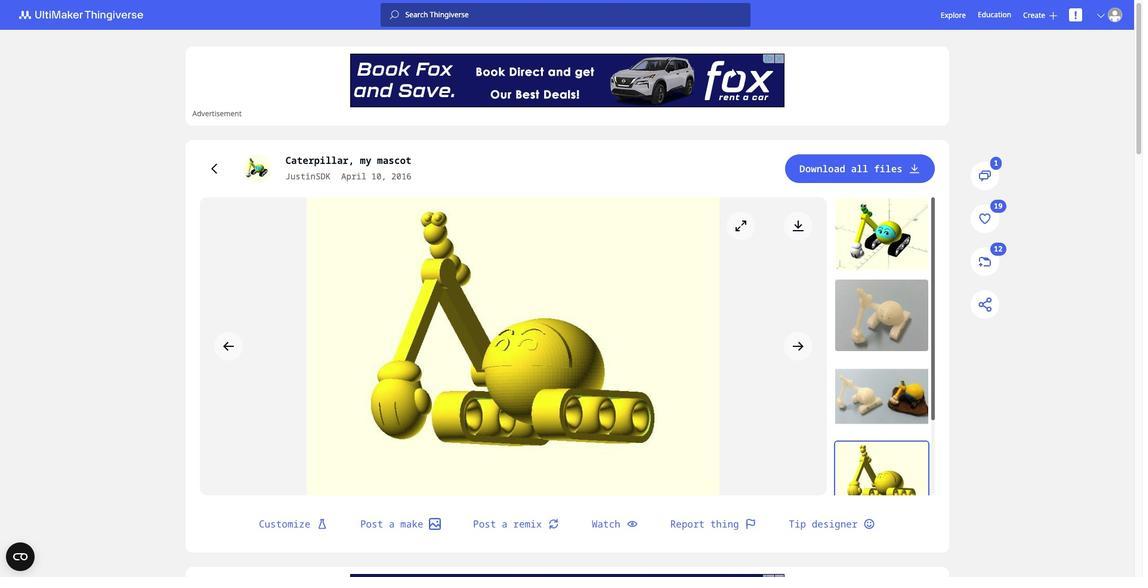 Task type: vqa. For each thing, say whether or not it's contained in the screenshot.
Create button
yes



Task type: describe. For each thing, give the bounding box(es) containing it.
create button
[[1023, 10, 1057, 20]]

19
[[994, 201, 1003, 211]]

education link
[[978, 8, 1011, 21]]

1 horizontal spatial avatar image
[[1108, 8, 1122, 22]]

post a remix
[[473, 518, 542, 531]]

10,
[[371, 171, 387, 182]]

make
[[400, 518, 423, 531]]

a for remix
[[502, 518, 508, 531]]

justinsdk link
[[286, 170, 331, 183]]

3 thumbnail representing an image or video in the carousel image from the top
[[835, 361, 928, 433]]

open widget image
[[6, 543, 35, 572]]

explore
[[941, 10, 966, 20]]

my
[[360, 154, 371, 167]]

education
[[978, 10, 1011, 20]]

1
[[994, 158, 998, 169]]

2 advertisement element from the top
[[350, 575, 784, 578]]

1 advertisement element from the top
[[350, 54, 784, 107]]

april
[[341, 171, 366, 182]]

customize
[[259, 518, 310, 531]]

caterpillar, my mascot
[[286, 154, 412, 167]]

report thing link
[[656, 510, 771, 539]]

create
[[1023, 10, 1045, 20]]

tip
[[789, 518, 806, 531]]

designer
[[812, 518, 858, 531]]

download all files
[[800, 162, 903, 175]]

justinsdk
[[286, 171, 331, 182]]

explore button
[[941, 10, 966, 20]]

1 thumbnail representing an image or video in the carousel image from the top
[[835, 199, 928, 270]]



Task type: locate. For each thing, give the bounding box(es) containing it.
post for post a remix
[[473, 518, 496, 531]]

0 horizontal spatial a
[[389, 518, 395, 531]]

0 vertical spatial avatar image
[[1108, 8, 1122, 22]]

april 10, 2016
[[341, 171, 412, 182]]

a left make on the left
[[389, 518, 395, 531]]

files
[[874, 162, 903, 175]]

avatar image
[[1108, 8, 1122, 22], [243, 155, 271, 183]]

watch
[[592, 518, 621, 531]]

plusicon image
[[1050, 12, 1057, 19]]

1 vertical spatial avatar image
[[243, 155, 271, 183]]

avatar image right !
[[1108, 8, 1122, 22]]

a for make
[[389, 518, 395, 531]]

tip designer
[[789, 518, 858, 531]]

advertisement element
[[350, 54, 784, 107], [350, 575, 784, 578]]

search control image
[[390, 10, 399, 20]]

download
[[800, 162, 846, 175]]

customize link
[[245, 510, 342, 539]]

a
[[389, 518, 395, 531], [502, 518, 508, 531]]

thumbnail representing an image or video in the carousel image
[[835, 199, 928, 270], [835, 280, 928, 351], [835, 361, 928, 433], [835, 442, 928, 514]]

post a make link
[[346, 510, 455, 539]]

Search Thingiverse text field
[[399, 10, 751, 20]]

12
[[994, 244, 1003, 254]]

report thing
[[670, 518, 739, 531]]

post a remix link
[[459, 510, 574, 539]]

report
[[670, 518, 705, 531]]

1 horizontal spatial post
[[473, 518, 496, 531]]

makerbot logo image
[[12, 8, 158, 22]]

1 a from the left
[[389, 518, 395, 531]]

advertisement
[[192, 109, 242, 119]]

0 horizontal spatial avatar image
[[243, 155, 271, 183]]

0 horizontal spatial post
[[360, 518, 383, 531]]

0 vertical spatial advertisement element
[[350, 54, 784, 107]]

2 thumbnail representing an image or video in the carousel image from the top
[[835, 280, 928, 351]]

download all files button
[[785, 155, 935, 183]]

post left make on the left
[[360, 518, 383, 531]]

avatar image left the justinsdk
[[243, 155, 271, 183]]

carousel image representing the 3d design. either an user-provided picture or a 3d render. image
[[200, 198, 827, 496]]

all
[[851, 162, 868, 175]]

1 horizontal spatial a
[[502, 518, 508, 531]]

2 post from the left
[[473, 518, 496, 531]]

post a make
[[360, 518, 423, 531]]

post for post a make
[[360, 518, 383, 531]]

1 vertical spatial advertisement element
[[350, 575, 784, 578]]

2016
[[392, 171, 412, 182]]

1 post from the left
[[360, 518, 383, 531]]

mascot
[[377, 154, 412, 167]]

! link
[[1069, 8, 1082, 22]]

watch button
[[578, 510, 653, 539]]

!
[[1074, 8, 1077, 22]]

caterpillar,
[[286, 154, 354, 167]]

a left 'remix'
[[502, 518, 508, 531]]

2 a from the left
[[502, 518, 508, 531]]

4 thumbnail representing an image or video in the carousel image from the top
[[835, 442, 928, 514]]

thing
[[711, 518, 739, 531]]

remix
[[513, 518, 542, 531]]

post
[[360, 518, 383, 531], [473, 518, 496, 531]]

post left 'remix'
[[473, 518, 496, 531]]

tip designer button
[[775, 510, 890, 539]]



